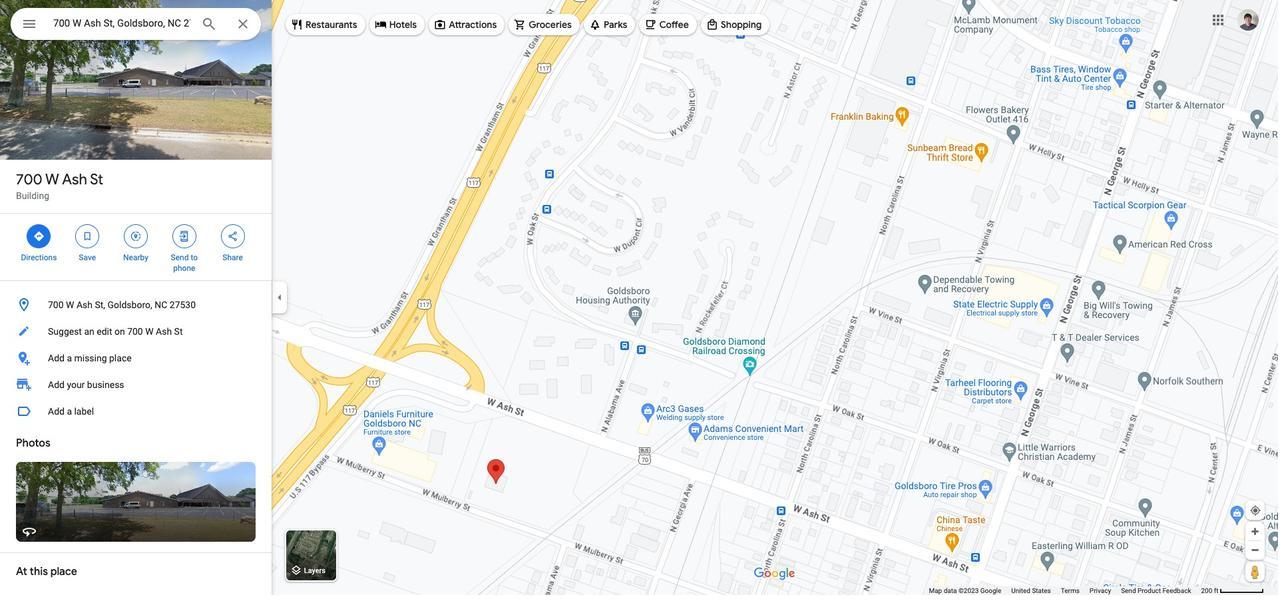 Task type: describe. For each thing, give the bounding box(es) containing it.
send for send product feedback
[[1122, 588, 1137, 595]]

privacy
[[1090, 588, 1112, 595]]

suggest an edit on 700 w ash st
[[48, 326, 183, 337]]

show your location image
[[1250, 505, 1262, 517]]

parks button
[[584, 9, 636, 41]]

privacy button
[[1090, 587, 1112, 596]]

700 w ash st main content
[[0, 0, 272, 596]]

nc
[[155, 300, 167, 310]]

700 w ash st building
[[16, 171, 103, 201]]

add a label button
[[0, 398, 272, 425]]

add a label
[[48, 406, 94, 417]]

show street view coverage image
[[1246, 562, 1266, 582]]

shopping
[[721, 19, 762, 31]]

 search field
[[11, 8, 261, 43]]

share
[[223, 253, 243, 262]]

your
[[67, 380, 85, 390]]

add a missing place
[[48, 353, 132, 364]]

2 vertical spatial ash
[[156, 326, 172, 337]]

parks
[[604, 19, 628, 31]]

add for add a missing place
[[48, 353, 65, 364]]


[[33, 229, 45, 244]]

attractions button
[[429, 9, 505, 41]]

feedback
[[1163, 588, 1192, 595]]

save
[[79, 253, 96, 262]]

2 horizontal spatial w
[[145, 326, 154, 337]]

product
[[1138, 588, 1162, 595]]

©2023
[[959, 588, 979, 595]]

add a missing place button
[[0, 345, 272, 372]]

collapse side panel image
[[272, 290, 287, 305]]

add your business link
[[0, 372, 272, 398]]

google
[[981, 588, 1002, 595]]

27530
[[170, 300, 196, 310]]

this
[[30, 566, 48, 579]]

st inside 700 w ash st building
[[90, 171, 103, 189]]

2 horizontal spatial 700
[[127, 326, 143, 337]]

business
[[87, 380, 124, 390]]

700 w ash st, goldsboro, nc 27530
[[48, 300, 196, 310]]

photos
[[16, 437, 50, 450]]

terms
[[1062, 588, 1080, 595]]

suggest
[[48, 326, 82, 337]]

a for label
[[67, 406, 72, 417]]

data
[[944, 588, 958, 595]]


[[81, 229, 93, 244]]

label
[[74, 406, 94, 417]]

add for add a label
[[48, 406, 65, 417]]

missing
[[74, 353, 107, 364]]

at this place
[[16, 566, 77, 579]]

1 vertical spatial place
[[50, 566, 77, 579]]

suggest an edit on 700 w ash st button
[[0, 318, 272, 345]]

goldsboro,
[[108, 300, 152, 310]]

terms button
[[1062, 587, 1080, 596]]

united
[[1012, 588, 1031, 595]]

hotels
[[389, 19, 417, 31]]

send to phone
[[171, 253, 198, 273]]

ash for st
[[62, 171, 87, 189]]

coffee button
[[640, 9, 697, 41]]



Task type: locate. For each thing, give the bounding box(es) containing it.
1 horizontal spatial w
[[66, 300, 74, 310]]

2 vertical spatial 700
[[127, 326, 143, 337]]

place
[[109, 353, 132, 364], [50, 566, 77, 579]]

directions
[[21, 253, 57, 262]]

1 horizontal spatial 700
[[48, 300, 64, 310]]

place right this
[[50, 566, 77, 579]]

add down suggest
[[48, 353, 65, 364]]

2 vertical spatial add
[[48, 406, 65, 417]]

ash left st,
[[77, 300, 93, 310]]

1 horizontal spatial place
[[109, 353, 132, 364]]

send product feedback
[[1122, 588, 1192, 595]]

w for st,
[[66, 300, 74, 310]]

a left missing
[[67, 353, 72, 364]]

2 add from the top
[[48, 380, 65, 390]]

1 vertical spatial w
[[66, 300, 74, 310]]

0 vertical spatial w
[[45, 171, 59, 189]]

footer inside "google maps" element
[[930, 587, 1202, 596]]

700 up suggest
[[48, 300, 64, 310]]

st,
[[95, 300, 105, 310]]

st down 27530
[[174, 326, 183, 337]]

layers
[[304, 567, 326, 576]]

1 vertical spatial add
[[48, 380, 65, 390]]

send left product
[[1122, 588, 1137, 595]]

shopping button
[[701, 9, 770, 41]]

700 for st,
[[48, 300, 64, 310]]

0 horizontal spatial 700
[[16, 171, 43, 189]]

1 add from the top
[[48, 353, 65, 364]]

0 vertical spatial send
[[171, 253, 189, 262]]

200
[[1202, 588, 1213, 595]]

groceries button
[[509, 9, 580, 41]]

a for missing
[[67, 353, 72, 364]]

map
[[930, 588, 943, 595]]

1 vertical spatial ash
[[77, 300, 93, 310]]

place inside 'button'
[[109, 353, 132, 364]]

w for st
[[45, 171, 59, 189]]

0 vertical spatial place
[[109, 353, 132, 364]]

0 horizontal spatial w
[[45, 171, 59, 189]]

google maps element
[[0, 0, 1279, 596]]

3 add from the top
[[48, 406, 65, 417]]

footer
[[930, 587, 1202, 596]]

1 vertical spatial 700
[[48, 300, 64, 310]]

0 vertical spatial st
[[90, 171, 103, 189]]

0 horizontal spatial st
[[90, 171, 103, 189]]

groceries
[[529, 19, 572, 31]]

zoom out image
[[1251, 546, 1261, 556]]

add left label
[[48, 406, 65, 417]]

send up phone
[[171, 253, 189, 262]]

edit
[[97, 326, 112, 337]]

united states button
[[1012, 587, 1052, 596]]

700 w ash st, goldsboro, nc 27530 button
[[0, 292, 272, 318]]

w up building
[[45, 171, 59, 189]]

st inside button
[[174, 326, 183, 337]]

add for add your business
[[48, 380, 65, 390]]

send product feedback button
[[1122, 587, 1192, 596]]

1 vertical spatial a
[[67, 406, 72, 417]]

zoom in image
[[1251, 527, 1261, 537]]

ash inside 700 w ash st building
[[62, 171, 87, 189]]

700 right on
[[127, 326, 143, 337]]

 button
[[11, 8, 48, 43]]

1 horizontal spatial st
[[174, 326, 183, 337]]


[[227, 229, 239, 244]]

ash for st,
[[77, 300, 93, 310]]

building
[[16, 191, 49, 201]]

send inside button
[[1122, 588, 1137, 595]]

send inside send to phone
[[171, 253, 189, 262]]

states
[[1033, 588, 1052, 595]]

place down on
[[109, 353, 132, 364]]

700 inside 700 w ash st building
[[16, 171, 43, 189]]

1 a from the top
[[67, 353, 72, 364]]

w inside 700 w ash st building
[[45, 171, 59, 189]]

google account: nolan park  
(nolan.park@adept.ai) image
[[1238, 9, 1260, 30]]

0 horizontal spatial send
[[171, 253, 189, 262]]

0 vertical spatial a
[[67, 353, 72, 364]]

0 vertical spatial ash
[[62, 171, 87, 189]]

None field
[[53, 15, 191, 31]]

st
[[90, 171, 103, 189], [174, 326, 183, 337]]

ash down nc in the left bottom of the page
[[156, 326, 172, 337]]

on
[[115, 326, 125, 337]]

0 horizontal spatial place
[[50, 566, 77, 579]]

200 ft
[[1202, 588, 1219, 595]]

actions for 700 w ash st region
[[0, 214, 272, 280]]

0 vertical spatial add
[[48, 353, 65, 364]]

ash up 
[[62, 171, 87, 189]]

send
[[171, 253, 189, 262], [1122, 588, 1137, 595]]


[[130, 229, 142, 244]]

send for send to phone
[[171, 253, 189, 262]]


[[178, 229, 190, 244]]

st up 
[[90, 171, 103, 189]]

phone
[[173, 264, 195, 273]]

a
[[67, 353, 72, 364], [67, 406, 72, 417]]

restaurants button
[[286, 9, 365, 41]]

2 vertical spatial w
[[145, 326, 154, 337]]

a inside 'button'
[[67, 353, 72, 364]]

to
[[191, 253, 198, 262]]

a left label
[[67, 406, 72, 417]]

an
[[84, 326, 94, 337]]

1 vertical spatial st
[[174, 326, 183, 337]]

2 a from the top
[[67, 406, 72, 417]]

none field inside 700 w ash st, goldsboro, nc 27530 field
[[53, 15, 191, 31]]

w up suggest
[[66, 300, 74, 310]]

nearby
[[123, 253, 148, 262]]

a inside button
[[67, 406, 72, 417]]

700
[[16, 171, 43, 189], [48, 300, 64, 310], [127, 326, 143, 337]]

add your business
[[48, 380, 124, 390]]

add inside 'button'
[[48, 353, 65, 364]]

ft
[[1215, 588, 1219, 595]]

add
[[48, 353, 65, 364], [48, 380, 65, 390], [48, 406, 65, 417]]

1 horizontal spatial send
[[1122, 588, 1137, 595]]

ash
[[62, 171, 87, 189], [77, 300, 93, 310], [156, 326, 172, 337]]

add inside button
[[48, 406, 65, 417]]

200 ft button
[[1202, 588, 1265, 595]]

attractions
[[449, 19, 497, 31]]

1 vertical spatial send
[[1122, 588, 1137, 595]]

hotels button
[[369, 9, 425, 41]]

w right on
[[145, 326, 154, 337]]


[[21, 15, 37, 33]]

700 up building
[[16, 171, 43, 189]]

united states
[[1012, 588, 1052, 595]]

700 for st
[[16, 171, 43, 189]]

add left your
[[48, 380, 65, 390]]

0 vertical spatial 700
[[16, 171, 43, 189]]

footer containing map data ©2023 google
[[930, 587, 1202, 596]]

at
[[16, 566, 27, 579]]

w
[[45, 171, 59, 189], [66, 300, 74, 310], [145, 326, 154, 337]]

restaurants
[[306, 19, 357, 31]]

map data ©2023 google
[[930, 588, 1002, 595]]

700 W Ash St, Goldsboro, NC 27530 field
[[11, 8, 261, 40]]

coffee
[[660, 19, 689, 31]]



Task type: vqa. For each thing, say whether or not it's contained in the screenshot.
Reviews
no



